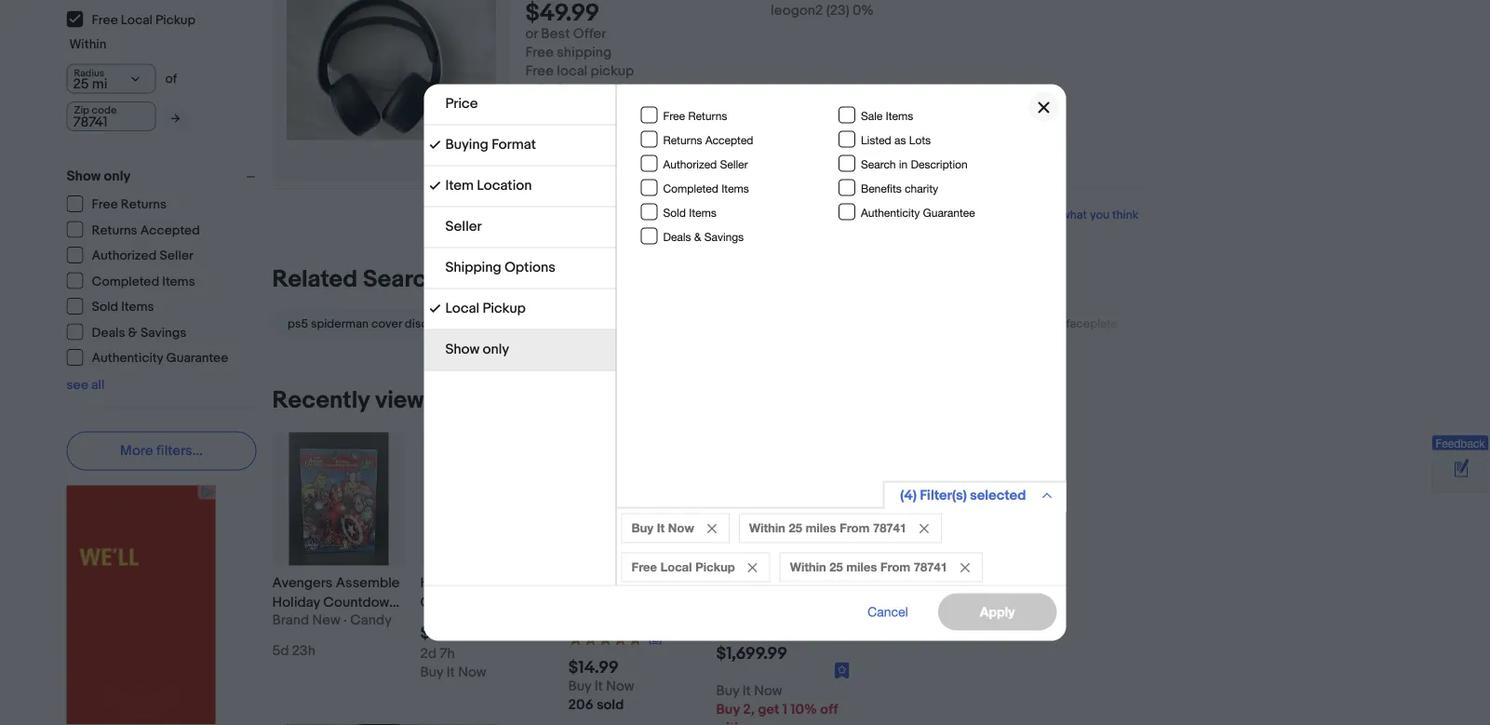 Task type: describe. For each thing, give the bounding box(es) containing it.
assemble
[[336, 574, 400, 591]]

1 vertical spatial authenticity
[[92, 351, 163, 366]]

search
[[861, 158, 896, 171]]

price
[[446, 95, 478, 112]]

cancel
[[868, 604, 908, 620]]

0 horizontal spatial accepted
[[140, 223, 200, 238]]

ps5 for spiderman ps5 faceplate
[[1043, 316, 1063, 331]]

now inside buy it now buy 2, get 1 10% off with coupon
[[754, 682, 783, 699]]

0 vertical spatial show
[[67, 168, 101, 185]]

shipping options
[[446, 259, 556, 276]]

more
[[120, 443, 153, 459]]

crayola
[[420, 594, 485, 611]]

the
[[660, 614, 683, 630]]

(23)
[[827, 3, 850, 19]]

avengers
[[272, 574, 333, 591]]

item location
[[446, 177, 532, 194]]

unopened
[[333, 614, 400, 630]]

78741 for remove filter - item location - within 25 miles from 78741 icon
[[873, 521, 907, 535]]

show inside tab list
[[446, 341, 480, 358]]

1 vertical spatial authorized seller
[[92, 248, 193, 264]]

spiderman for spiderman ps5 cover digital
[[465, 316, 523, 331]]

0 horizontal spatial returns accepted
[[92, 223, 200, 238]]

sold
[[597, 697, 624, 714]]

$7.99
[[420, 623, 462, 644]]

authenticity inside dialog
[[861, 206, 920, 219]]

sledding
[[420, 614, 488, 630]]

authenticity guarantee inside dialog
[[861, 206, 975, 219]]

free returns link
[[67, 196, 168, 213]]

us
[[1046, 208, 1059, 222]]

hallmark crayola bright sledding colors #10 series 1998 christmas ornaments heading
[[420, 574, 547, 689]]

5d
[[272, 643, 289, 660]]

0 horizontal spatial sold items
[[92, 299, 154, 315]]

(2) link
[[568, 630, 663, 647]]

in inside 1/4 - 2 ct t.w. natural diamond studs in 14k white or yellow gold
[[816, 594, 827, 611]]

cover for disc
[[371, 316, 402, 331]]

sale items
[[861, 109, 914, 122]]

sony playstation 5 pulse 3d wireless gaming headset ps5 - white (no dongle) image
[[287, 0, 496, 140]]

format
[[492, 136, 536, 153]]

tell us what you think
[[1025, 208, 1139, 222]]

or inside the leogon2 (23) 0% or best offer free shipping free local pickup < 5 mi from 78741
[[526, 26, 538, 43]]

series
[[446, 633, 491, 650]]

free inside 'link'
[[92, 197, 118, 213]]

seller inside authorized seller link
[[160, 248, 193, 264]]

items
[[458, 386, 519, 415]]

#10
[[420, 633, 443, 650]]

10%
[[791, 701, 818, 718]]

buying
[[446, 136, 489, 153]]

recently
[[272, 386, 370, 415]]

hallmark
[[420, 574, 492, 591]]

new
[[602, 653, 632, 669]]

2 vertical spatial pickup
[[696, 560, 735, 574]]

buy inside $7.99 2d 7h buy it now
[[420, 664, 444, 681]]

authorized seller inside dialog
[[663, 158, 748, 171]]

leogon2
[[771, 3, 823, 19]]

returns accepted inside dialog
[[663, 133, 754, 146]]

$1,699.99
[[716, 643, 788, 664]]

it inside $7.99 2d 7h buy it now
[[447, 664, 455, 681]]

shipping
[[557, 44, 612, 61]]

feedback
[[1436, 437, 1486, 450]]

ps5 spiderman cover disc link
[[272, 309, 450, 338]]

calendar
[[272, 614, 330, 630]]

squishmallow kellytoy plush disney winnie the pooh tigger 8" inch nwt new image
[[573, 432, 697, 566]]

2 horizontal spatial local
[[661, 560, 692, 574]]

deals inside "link"
[[92, 325, 125, 341]]

sale
[[861, 109, 883, 122]]

1 vertical spatial guarantee
[[166, 351, 228, 366]]

as
[[895, 133, 906, 146]]

holiday
[[272, 594, 320, 611]]

accepted inside dialog
[[706, 133, 754, 146]]

buy it now buy 2, get 1 10% off with coupon
[[716, 682, 838, 725]]

authorized inside dialog
[[663, 158, 717, 171]]

it inside buy it now buy 2, get 1 10% off with coupon
[[743, 682, 751, 699]]

2,
[[743, 701, 755, 718]]

8"
[[648, 633, 661, 650]]

disc
[[404, 316, 428, 331]]

spiderman for spiderman ps5 faceplate
[[982, 316, 1040, 331]]

remove filter - item location - within 25 miles from 78741 image
[[920, 524, 929, 534]]

0 horizontal spatial completed items
[[92, 274, 195, 290]]

show only button
[[67, 168, 264, 185]]

tab list inside dialog
[[424, 84, 616, 371]]

25 for remove filter - item location - within 25 miles from 78741 icon
[[789, 521, 803, 535]]

winnie
[[614, 614, 657, 630]]

0 vertical spatial pickup
[[156, 12, 196, 28]]

(4) filter(s) selected button
[[883, 481, 1067, 509]]

searches
[[363, 265, 466, 294]]

within for the remove filter - local pickup - within 25 miles from 78741 image
[[790, 560, 827, 574]]

2d
[[420, 646, 437, 662]]

bright
[[488, 594, 537, 611]]

miles for remove filter - item location - within 25 miles from 78741 icon
[[806, 521, 837, 535]]

description
[[911, 158, 968, 171]]

free returns inside dialog
[[663, 109, 728, 122]]

show only inside dialog
[[446, 341, 509, 358]]

natural
[[804, 574, 849, 591]]

diamond
[[716, 594, 774, 611]]

from for remove filter - item location - within 25 miles from 78741 icon
[[840, 521, 870, 535]]

78741 inside the leogon2 (23) 0% or best offer free shipping free local pickup < 5 mi from 78741
[[599, 82, 634, 98]]

savings inside dialog
[[705, 230, 744, 243]]

0 horizontal spatial only
[[104, 168, 131, 185]]

& inside dialog
[[694, 230, 701, 243]]

cancel button
[[847, 594, 929, 631]]

14k
[[716, 614, 737, 630]]

spiderman ps5 cover digital
[[465, 316, 616, 331]]

tell
[[1025, 208, 1044, 222]]

returns inside 'link'
[[121, 197, 167, 213]]

local inside tab
[[446, 300, 480, 317]]

gold
[[716, 633, 748, 650]]

digital
[[582, 316, 616, 331]]

or inside 1/4 - 2 ct t.w. natural diamond studs in 14k white or yellow gold
[[780, 614, 792, 630]]

best
[[541, 26, 570, 43]]

now inside $14.99 buy it now 206 sold
[[606, 678, 635, 695]]

1 vertical spatial authenticity guarantee
[[92, 351, 228, 366]]

deals inside dialog
[[663, 230, 691, 243]]

within 25 miles from 78741 for remove filter - item location - within 25 miles from 78741 icon
[[749, 521, 907, 535]]

5d 23h
[[272, 643, 316, 660]]

listed as lots
[[861, 133, 931, 146]]

only inside dialog
[[483, 341, 509, 358]]

deals & savings link
[[67, 324, 187, 341]]

78741 for the remove filter - local pickup - within 25 miles from 78741 image
[[914, 560, 948, 574]]

ps5 for spiderman ps5 cover digital
[[526, 316, 546, 331]]

1 spiderman from the left
[[310, 316, 368, 331]]

0 horizontal spatial show only
[[67, 168, 131, 185]]

local pickup
[[446, 300, 526, 317]]

guarantee inside dialog
[[923, 206, 975, 219]]

1 vertical spatial completed
[[92, 274, 159, 290]]

it inside dialog
[[657, 521, 665, 535]]

0 horizontal spatial free local pickup
[[92, 12, 196, 28]]

(2)
[[648, 631, 663, 647]]

1 ps5 from the left
[[287, 316, 308, 331]]

selected
[[970, 487, 1027, 504]]

filter(s)
[[920, 487, 967, 504]]

1998
[[494, 633, 523, 650]]

0 vertical spatial within
[[69, 36, 106, 52]]

seller inside tab list
[[446, 218, 482, 235]]

deals & savings inside dialog
[[663, 230, 744, 243]]

0 vertical spatial candy
[[350, 612, 392, 629]]

squishmallow kellytoy plush disney winnie the pooh tigger 8" inch nwt new heading
[[568, 574, 691, 669]]

see all
[[67, 378, 105, 393]]

remove filter - buying format - buy it now image
[[708, 524, 717, 534]]



Task type: locate. For each thing, give the bounding box(es) containing it.
filter applied image down searches
[[430, 303, 441, 314]]

0 horizontal spatial authorized seller
[[92, 248, 193, 264]]

1/4 - 2 ct t.w. natural diamond studs in 14k white or yellow gold
[[716, 574, 849, 650]]

ps5
[[287, 316, 308, 331], [526, 316, 546, 331], [1043, 316, 1063, 331]]

filter applied image inside item location tab
[[430, 180, 441, 191]]

authenticity
[[861, 206, 920, 219], [92, 351, 163, 366]]

guarantee down deals & savings "link"
[[166, 351, 228, 366]]

0 horizontal spatial cover
[[371, 316, 402, 331]]

1 horizontal spatial sold items
[[663, 206, 717, 219]]

tab list
[[424, 84, 616, 371]]

1 vertical spatial accepted
[[140, 223, 200, 238]]

-
[[738, 574, 744, 591]]

2 spiderman from the left
[[465, 316, 523, 331]]

buy
[[632, 521, 654, 535], [420, 664, 444, 681], [568, 678, 592, 695], [716, 682, 740, 699], [716, 701, 740, 718]]

pooh
[[568, 633, 601, 650]]

studs
[[777, 594, 813, 611]]

1 horizontal spatial 78741
[[873, 521, 907, 535]]

local pickup tab
[[424, 289, 616, 330]]

1 horizontal spatial deals
[[663, 230, 691, 243]]

1 horizontal spatial completed items
[[663, 182, 749, 195]]

ps5 down options
[[526, 316, 546, 331]]

authorized seller link
[[67, 247, 194, 264]]

None text field
[[67, 101, 156, 131]]

0 horizontal spatial spiderman
[[310, 316, 368, 331]]

$79.99 to $1,699.99
[[716, 623, 788, 664]]

0 horizontal spatial authenticity guarantee
[[92, 351, 228, 366]]

kellytoy
[[568, 594, 619, 611]]

what
[[1062, 208, 1088, 222]]

tab list containing price
[[424, 84, 616, 371]]

show down the local pickup
[[446, 341, 480, 358]]

1 vertical spatial completed items
[[92, 274, 195, 290]]

deals
[[663, 230, 691, 243], [92, 325, 125, 341]]

1 horizontal spatial or
[[780, 614, 792, 630]]

viewed
[[375, 386, 453, 415]]

1 vertical spatial in
[[816, 594, 827, 611]]

dialog
[[0, 0, 1491, 725]]

filter applied image inside local pickup tab
[[430, 303, 441, 314]]

0 vertical spatial or
[[526, 26, 538, 43]]

1 horizontal spatial &
[[694, 230, 701, 243]]

1 horizontal spatial savings
[[705, 230, 744, 243]]

pickup left the -
[[696, 560, 735, 574]]

think
[[1113, 208, 1139, 222]]

returns accepted down the leogon2 (23) 0% or best offer free shipping free local pickup < 5 mi from 78741
[[663, 133, 754, 146]]

1 vertical spatial within
[[749, 521, 786, 535]]

1 horizontal spatial authorized
[[663, 158, 717, 171]]

1/4 - 2 ct t.w. natural diamond studs in 14k white or yellow gold heading
[[716, 574, 849, 650]]

25 right t.w. at the right of the page
[[830, 560, 843, 574]]

1 cover from the left
[[371, 316, 402, 331]]

squishmallow kellytoy plush disney winnie the pooh tigger 8" inch nwt new
[[568, 574, 691, 669]]

0 vertical spatial free returns
[[663, 109, 728, 122]]

or down studs
[[780, 614, 792, 630]]

returns accepted up authorized seller link
[[92, 223, 200, 238]]

(4) filter(s) selected
[[901, 487, 1027, 504]]

2
[[747, 574, 755, 591]]

1 horizontal spatial miles
[[847, 560, 877, 574]]

coupon
[[746, 720, 795, 725]]

returns accepted
[[663, 133, 754, 146], [92, 223, 200, 238]]

remove filter - local pickup - within 25 miles from 78741 image
[[961, 563, 970, 573]]

cover inside spiderman ps5 cover digital link
[[549, 316, 579, 331]]

avengers assemble holiday countdown calendar unopened frankford candy marvel link
[[272, 573, 405, 669]]

show up the free returns 'link'
[[67, 168, 101, 185]]

in inside dialog
[[899, 158, 908, 171]]

206
[[568, 697, 594, 714]]

pickup inside tab
[[483, 300, 526, 317]]

show only
[[67, 168, 131, 185], [446, 341, 509, 358]]

0 horizontal spatial seller
[[160, 248, 193, 264]]

0 vertical spatial deals & savings
[[663, 230, 744, 243]]

2 horizontal spatial ps5
[[1043, 316, 1063, 331]]

0 vertical spatial 25
[[789, 521, 803, 535]]

0 vertical spatial within 25 miles from 78741
[[749, 521, 907, 535]]

now left "remove filter - buying format - buy it now" icon
[[668, 521, 694, 535]]

authenticity guarantee down charity
[[861, 206, 975, 219]]

authenticity down the benefits
[[861, 206, 920, 219]]

2 horizontal spatial pickup
[[696, 560, 735, 574]]

cover inside ps5 spiderman cover disc link
[[371, 316, 402, 331]]

2 cover from the left
[[549, 316, 579, 331]]

deals & savings inside "link"
[[92, 325, 186, 341]]

ps5 down related
[[287, 316, 308, 331]]

0 vertical spatial 78741
[[599, 82, 634, 98]]

1 vertical spatial free local pickup
[[632, 560, 735, 574]]

advertisement region
[[67, 486, 216, 725]]

now inside $7.99 2d 7h buy it now
[[458, 664, 487, 681]]

1 vertical spatial 78741
[[873, 521, 907, 535]]

filter applied image for local
[[430, 303, 441, 314]]

0 vertical spatial show only
[[67, 168, 131, 185]]

options
[[505, 259, 556, 276]]

filter applied image left item
[[430, 180, 441, 191]]

0 horizontal spatial local
[[121, 12, 153, 28]]

1 horizontal spatial show only
[[446, 341, 509, 358]]

show only up the free returns 'link'
[[67, 168, 131, 185]]

sold inside dialog
[[663, 206, 686, 219]]

0 horizontal spatial ps5
[[287, 316, 308, 331]]

within down free local pickup link
[[69, 36, 106, 52]]

get
[[758, 701, 780, 718]]

in down as
[[899, 158, 908, 171]]

0 vertical spatial free local pickup
[[92, 12, 196, 28]]

1 horizontal spatial spiderman
[[465, 316, 523, 331]]

authenticity down deals & savings "link"
[[92, 351, 163, 366]]

within up remove filter - local pickup - free local pickup icon
[[749, 521, 786, 535]]

0 vertical spatial completed
[[663, 182, 719, 195]]

25
[[789, 521, 803, 535], [830, 560, 843, 574]]

more filters... button
[[67, 432, 257, 471]]

1 horizontal spatial authenticity
[[861, 206, 920, 219]]

ps5 spiderman cover disc
[[287, 316, 428, 331]]

shipping
[[446, 259, 502, 276]]

1/4 - 2 ct t.w. natural diamond studs in 14k white or yellow gold image
[[716, 432, 850, 566]]

sold
[[663, 206, 686, 219], [92, 299, 118, 315]]

ornaments
[[420, 672, 505, 689]]

0 horizontal spatial completed
[[92, 274, 159, 290]]

filters...
[[156, 443, 203, 459]]

it left "remove filter - buying format - buy it now" icon
[[657, 521, 665, 535]]

spiderman
[[310, 316, 368, 331], [465, 316, 523, 331], [982, 316, 1040, 331]]

buy it now
[[632, 521, 694, 535]]

78741 down pickup in the left top of the page
[[599, 82, 634, 98]]

spiderman ps5 faceplate
[[982, 316, 1118, 331]]

2 vertical spatial within
[[790, 560, 827, 574]]

0 vertical spatial authenticity guarantee
[[861, 206, 975, 219]]

0 horizontal spatial or
[[526, 26, 538, 43]]

2 horizontal spatial within
[[790, 560, 827, 574]]

miles up natural
[[806, 521, 837, 535]]

hallmark crayola bright sledding colors #10 series 1998 christmas ornaments
[[420, 574, 547, 689]]

more filters...
[[120, 443, 203, 459]]

spiderman down related
[[310, 316, 368, 331]]

completed inside dialog
[[663, 182, 719, 195]]

1 vertical spatial deals
[[92, 325, 125, 341]]

miles for the remove filter - local pickup - within 25 miles from 78741 image
[[847, 560, 877, 574]]

78741 left remove filter - item location - within 25 miles from 78741 icon
[[873, 521, 907, 535]]

1 horizontal spatial authorized seller
[[663, 158, 748, 171]]

pickup down shipping options
[[483, 300, 526, 317]]

avengers assemble holiday countdown calendar unopened frankford candy marvel heading
[[272, 574, 400, 669]]

1 vertical spatial sold items
[[92, 299, 154, 315]]

from for the remove filter - local pickup - within 25 miles from 78741 image
[[881, 560, 911, 574]]

free local pickup link
[[67, 11, 197, 28]]

you
[[1090, 208, 1110, 222]]

1 horizontal spatial completed
[[663, 182, 719, 195]]

from up natural
[[840, 521, 870, 535]]

2 vertical spatial seller
[[160, 248, 193, 264]]

apply within filter image
[[171, 112, 180, 125]]

3 ps5 from the left
[[1043, 316, 1063, 331]]

0 horizontal spatial miles
[[806, 521, 837, 535]]

buy inside dialog
[[632, 521, 654, 535]]

ps5 left faceplate
[[1043, 316, 1063, 331]]

25 up t.w. at the right of the page
[[789, 521, 803, 535]]

cover left digital
[[549, 316, 579, 331]]

1 vertical spatial or
[[780, 614, 792, 630]]

it up sold
[[595, 678, 603, 695]]

1 horizontal spatial show
[[446, 341, 480, 358]]

search in description
[[861, 158, 968, 171]]

1 vertical spatial seller
[[446, 218, 482, 235]]

0 vertical spatial filter applied image
[[430, 180, 441, 191]]

apply
[[980, 604, 1015, 620]]

now up get
[[754, 682, 783, 699]]

spiderman left faceplate
[[982, 316, 1040, 331]]

only down the local pickup
[[483, 341, 509, 358]]

it up 2,
[[743, 682, 751, 699]]

free returns inside 'link'
[[92, 197, 167, 213]]

within up studs
[[790, 560, 827, 574]]

2 filter applied image from the top
[[430, 303, 441, 314]]

recently viewed items
[[272, 386, 519, 415]]

filter applied image
[[430, 139, 441, 150]]

0 vertical spatial authenticity
[[861, 206, 920, 219]]

1 vertical spatial free returns
[[92, 197, 167, 213]]

0 horizontal spatial deals
[[92, 325, 125, 341]]

2 horizontal spatial 78741
[[914, 560, 948, 574]]

buy inside $14.99 buy it now 206 sold
[[568, 678, 592, 695]]

deals & savings
[[663, 230, 744, 243], [92, 325, 186, 341]]

accepted
[[706, 133, 754, 146], [140, 223, 200, 238]]

0 horizontal spatial guarantee
[[166, 351, 228, 366]]

1 horizontal spatial sold
[[663, 206, 686, 219]]

1 vertical spatial sold
[[92, 299, 118, 315]]

tell us what you think link
[[1025, 208, 1139, 222]]

2 vertical spatial local
[[661, 560, 692, 574]]

location
[[477, 177, 532, 194]]

filter applied image for item
[[430, 180, 441, 191]]

cover left disc
[[371, 316, 402, 331]]

of
[[165, 71, 177, 87]]

it
[[657, 521, 665, 535], [447, 664, 455, 681], [595, 678, 603, 695], [743, 682, 751, 699]]

spiderman down shipping options
[[465, 316, 523, 331]]

1/4
[[716, 574, 735, 591]]

miles up cancel
[[847, 560, 877, 574]]

2 horizontal spatial seller
[[720, 158, 748, 171]]

authenticity guarantee down deals & savings "link"
[[92, 351, 228, 366]]

free
[[92, 12, 118, 28], [526, 44, 554, 61], [526, 63, 554, 80], [663, 109, 685, 122], [92, 197, 118, 213], [632, 560, 657, 574]]

25 for the remove filter - local pickup - within 25 miles from 78741 image
[[830, 560, 843, 574]]

0 vertical spatial deals
[[663, 230, 691, 243]]

savings inside "link"
[[140, 325, 186, 341]]

free local pickup down buy it now
[[632, 560, 735, 574]]

off
[[821, 701, 838, 718]]

3 spiderman from the left
[[982, 316, 1040, 331]]

filter applied image
[[430, 180, 441, 191], [430, 303, 441, 314]]

returns accepted link
[[67, 221, 201, 238]]

1 vertical spatial filter applied image
[[430, 303, 441, 314]]

now up sold
[[606, 678, 635, 695]]

within 25 miles from 78741 up cancel
[[790, 560, 948, 574]]

0 vertical spatial in
[[899, 158, 908, 171]]

0 horizontal spatial from
[[840, 521, 870, 535]]

0 horizontal spatial sold
[[92, 299, 118, 315]]

0 horizontal spatial &
[[128, 325, 138, 341]]

free local pickup up of
[[92, 12, 196, 28]]

spiderman ps5 faceplate link
[[967, 309, 1140, 338]]

now down series
[[458, 664, 487, 681]]

candy inside avengers assemble holiday countdown calendar unopened frankford candy marvel
[[336, 633, 377, 650]]

seller
[[720, 158, 748, 171], [446, 218, 482, 235], [160, 248, 193, 264]]

1 horizontal spatial free returns
[[663, 109, 728, 122]]

cover for digital
[[549, 316, 579, 331]]

it down 7h
[[447, 664, 455, 681]]

in down natural
[[816, 594, 827, 611]]

1 vertical spatial from
[[881, 560, 911, 574]]

1 horizontal spatial accepted
[[706, 133, 754, 146]]

it inside $14.99 buy it now 206 sold
[[595, 678, 603, 695]]

benefits
[[861, 182, 902, 195]]

within 25 miles from 78741 up natural
[[749, 521, 907, 535]]

1 vertical spatial authorized
[[92, 248, 157, 264]]

2 ps5 from the left
[[526, 316, 546, 331]]

1 vertical spatial deals & savings
[[92, 325, 186, 341]]

0 vertical spatial guarantee
[[923, 206, 975, 219]]

spiderman ps5 cover digital link
[[450, 309, 639, 338]]

from
[[566, 82, 596, 98]]

remove filter - local pickup - free local pickup image
[[748, 563, 758, 573]]

guarantee down charity
[[923, 206, 975, 219]]

1 horizontal spatial free local pickup
[[632, 560, 735, 574]]

item location tab
[[424, 166, 616, 207]]

within for remove filter - item location - within 25 miles from 78741 icon
[[749, 521, 786, 535]]

offer
[[573, 26, 607, 43]]

1 vertical spatial miles
[[847, 560, 877, 574]]

from up cancel
[[881, 560, 911, 574]]

candy
[[350, 612, 392, 629], [336, 633, 377, 650]]

completed items inside dialog
[[663, 182, 749, 195]]

candy down countdown
[[350, 612, 392, 629]]

tigger
[[604, 633, 644, 650]]

marvel
[[272, 653, 315, 669]]

78741 left the remove filter - local pickup - within 25 miles from 78741 image
[[914, 560, 948, 574]]

1 filter applied image from the top
[[430, 180, 441, 191]]

buying format tab
[[424, 125, 616, 166]]

0 horizontal spatial authenticity
[[92, 351, 163, 366]]

or
[[526, 26, 538, 43], [780, 614, 792, 630]]

$14.99 buy it now 206 sold
[[568, 658, 635, 714]]

only up the free returns 'link'
[[104, 168, 131, 185]]

1 vertical spatial local
[[446, 300, 480, 317]]

0 horizontal spatial authorized
[[92, 248, 157, 264]]

t.w.
[[777, 574, 801, 591]]

free local pickup inside dialog
[[632, 560, 735, 574]]

free returns up returns accepted link
[[92, 197, 167, 213]]

faceplate
[[1066, 316, 1118, 331]]

1 vertical spatial pickup
[[483, 300, 526, 317]]

within 25 miles from 78741 for the remove filter - local pickup - within 25 miles from 78741 image
[[790, 560, 948, 574]]

0 vertical spatial completed items
[[663, 182, 749, 195]]

0 vertical spatial seller
[[720, 158, 748, 171]]

show only down the local pickup
[[446, 341, 509, 358]]

apply button
[[938, 594, 1057, 631]]

0 vertical spatial savings
[[705, 230, 744, 243]]

1 horizontal spatial only
[[483, 341, 509, 358]]

0 vertical spatial returns accepted
[[663, 133, 754, 146]]

$7.99 2d 7h buy it now
[[420, 623, 487, 681]]

item
[[446, 177, 474, 194]]

inch
[[664, 633, 691, 650]]

plush
[[622, 594, 656, 611]]

0 vertical spatial from
[[840, 521, 870, 535]]

1 vertical spatial show only
[[446, 341, 509, 358]]

1 vertical spatial 25
[[830, 560, 843, 574]]

or left best
[[526, 26, 538, 43]]

related searches
[[272, 265, 466, 294]]

free returns down the leogon2 (23) 0% or best offer free shipping free local pickup < 5 mi from 78741
[[663, 109, 728, 122]]

0 vertical spatial &
[[694, 230, 701, 243]]

dialog containing price
[[0, 0, 1491, 725]]

avengers assemble holiday countdown calendar unopened frankford candy marvel image
[[289, 432, 389, 566]]

new
[[312, 612, 340, 629]]

authorized seller
[[663, 158, 748, 171], [92, 248, 193, 264]]

pickup up of
[[156, 12, 196, 28]]

sold items
[[663, 206, 717, 219], [92, 299, 154, 315]]

& inside "link"
[[128, 325, 138, 341]]

1 horizontal spatial local
[[446, 300, 480, 317]]

sold items inside dialog
[[663, 206, 717, 219]]

avengers assemble holiday countdown calendar unopened frankford candy marvel
[[272, 574, 400, 669]]

now
[[668, 521, 694, 535], [458, 664, 487, 681], [606, 678, 635, 695], [754, 682, 783, 699]]

1 horizontal spatial guarantee
[[923, 206, 975, 219]]

candy down the unopened
[[336, 633, 377, 650]]

benefits charity
[[861, 182, 939, 195]]

brand new · candy
[[272, 612, 392, 629]]

completed
[[663, 182, 719, 195], [92, 274, 159, 290]]

0 vertical spatial accepted
[[706, 133, 754, 146]]



Task type: vqa. For each thing, say whether or not it's contained in the screenshot.
'100%' inside the sa-demand-co (123) 100% Buy It Now Free shipping 28 sold
no



